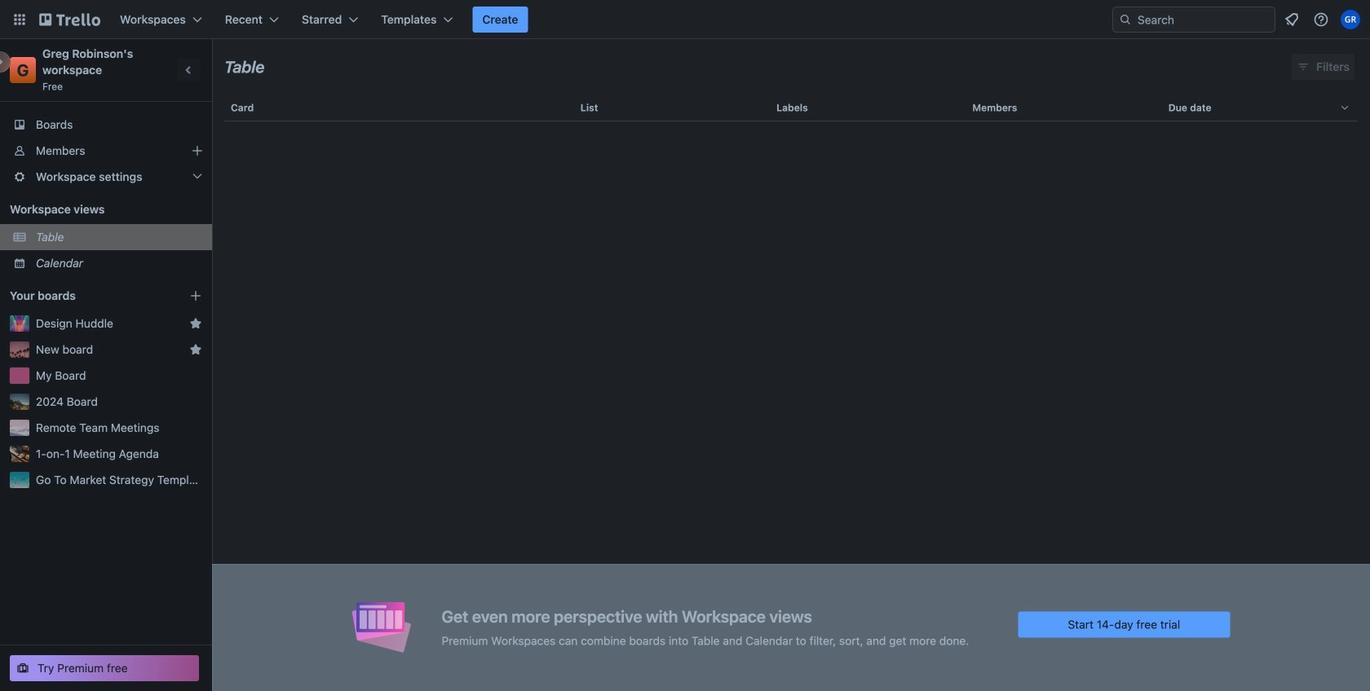 Task type: locate. For each thing, give the bounding box(es) containing it.
workspace navigation collapse icon image
[[178, 59, 201, 82]]

1 vertical spatial starred icon image
[[189, 343, 202, 357]]

your boards with 7 items element
[[10, 286, 165, 306]]

2 starred icon image from the top
[[189, 343, 202, 357]]

None text field
[[224, 51, 265, 82]]

1 starred icon image from the top
[[189, 317, 202, 330]]

0 vertical spatial starred icon image
[[189, 317, 202, 330]]

row
[[224, 88, 1358, 127]]

open information menu image
[[1313, 11, 1330, 28]]

table
[[212, 88, 1371, 692]]

starred icon image
[[189, 317, 202, 330], [189, 343, 202, 357]]



Task type: vqa. For each thing, say whether or not it's contained in the screenshot.
search image
yes



Task type: describe. For each thing, give the bounding box(es) containing it.
back to home image
[[39, 7, 100, 33]]

primary element
[[0, 0, 1371, 39]]

Search field
[[1113, 7, 1276, 33]]

greg robinson (gregrobinson96) image
[[1341, 10, 1361, 29]]

search image
[[1119, 13, 1132, 26]]

0 notifications image
[[1282, 10, 1302, 29]]

add board image
[[189, 290, 202, 303]]



